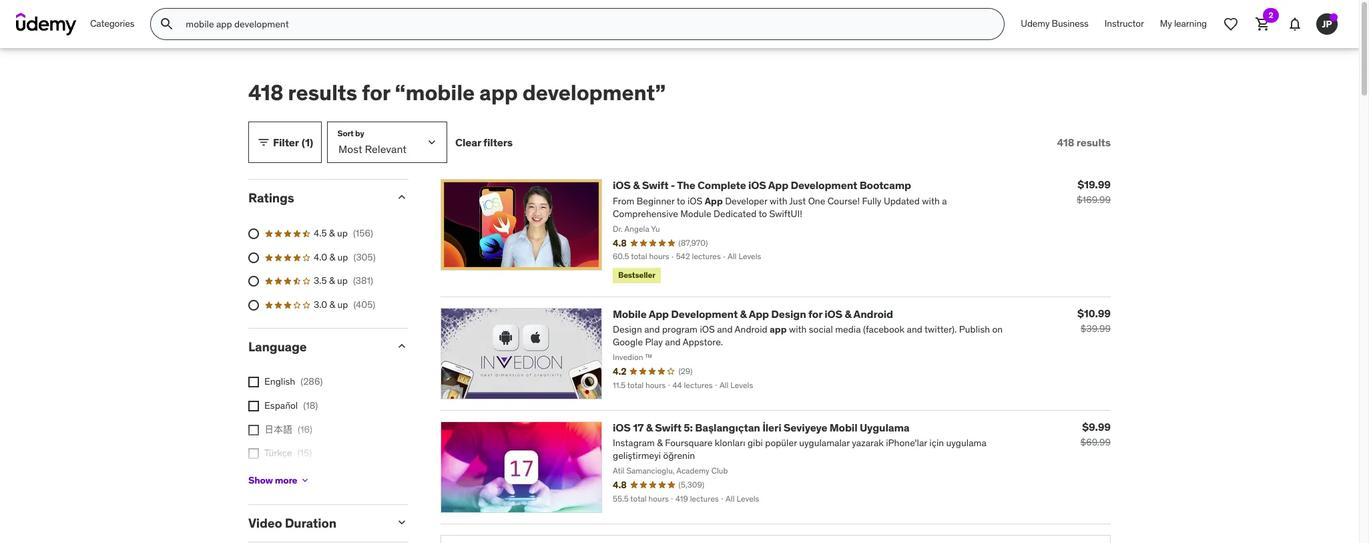 Task type: vqa. For each thing, say whether or not it's contained in the screenshot.
Clear filters button
yes



Task type: locate. For each thing, give the bounding box(es) containing it.
& right '4.0'
[[330, 251, 335, 263]]

1 horizontal spatial 418
[[1058, 135, 1075, 149]]

17
[[633, 420, 644, 434]]

2 xsmall image from the top
[[248, 424, 259, 435]]

swift
[[642, 179, 669, 192], [655, 420, 682, 434]]

ios left -
[[613, 179, 631, 192]]

$10.99
[[1078, 306, 1111, 320]]

418 inside status
[[1058, 135, 1075, 149]]

for left "mobile
[[362, 79, 390, 106]]

my learning
[[1161, 18, 1208, 30]]

türkçe (15)
[[264, 447, 312, 459]]

$169.99
[[1077, 194, 1111, 206]]

(1)
[[302, 135, 313, 149]]

you have alerts image
[[1331, 13, 1339, 21]]

0 vertical spatial results
[[288, 79, 357, 106]]

4.5
[[314, 227, 327, 239]]

swift left 5:
[[655, 420, 682, 434]]

1 horizontal spatial development
[[791, 179, 858, 192]]

my learning link
[[1153, 8, 1216, 40]]

418
[[248, 79, 283, 106], [1058, 135, 1075, 149]]

ios
[[613, 179, 631, 192], [749, 179, 767, 192], [825, 307, 843, 320], [613, 420, 631, 434]]

3 up from the top
[[337, 275, 348, 287]]

4.0 & up (305)
[[314, 251, 376, 263]]

business
[[1052, 18, 1089, 30]]

xsmall image
[[248, 377, 259, 388], [248, 448, 259, 459], [300, 475, 311, 486]]

0 vertical spatial for
[[362, 79, 390, 106]]

2 up from the top
[[338, 251, 348, 263]]

5:
[[684, 420, 693, 434]]

xsmall image
[[248, 401, 259, 411], [248, 424, 259, 435]]

0 horizontal spatial results
[[288, 79, 357, 106]]

& right '17'
[[646, 420, 653, 434]]

(405)
[[354, 299, 376, 311]]

seviyeye
[[784, 420, 828, 434]]

418 for 418 results for "mobile app development"
[[248, 79, 283, 106]]

1 vertical spatial xsmall image
[[248, 448, 259, 459]]

1 vertical spatial results
[[1077, 135, 1111, 149]]

results inside status
[[1077, 135, 1111, 149]]

español (18)
[[264, 399, 318, 411]]

xsmall image left 日本語
[[248, 424, 259, 435]]

& left 'android'
[[845, 307, 852, 320]]

english (286)
[[264, 376, 323, 388]]

for
[[362, 79, 390, 106], [809, 307, 823, 320]]

xsmall image left english
[[248, 377, 259, 388]]

$9.99 $69.99
[[1081, 420, 1111, 448]]

4.0
[[314, 251, 327, 263]]

418 for 418 results
[[1058, 135, 1075, 149]]

2 vertical spatial xsmall image
[[300, 475, 311, 486]]

up
[[337, 227, 348, 239], [338, 251, 348, 263], [337, 275, 348, 287], [338, 299, 348, 311]]

up left (405)
[[338, 299, 348, 311]]

xsmall image for türkçe
[[248, 448, 259, 459]]

xsmall image right more
[[300, 475, 311, 486]]

ios & swift - the complete ios app development bootcamp
[[613, 179, 912, 192]]

xsmall image left türkçe
[[248, 448, 259, 459]]

app left design
[[749, 307, 769, 320]]

show more
[[248, 474, 297, 486]]

4 up from the top
[[338, 299, 348, 311]]

results
[[288, 79, 357, 106], [1077, 135, 1111, 149]]

notifications image
[[1288, 16, 1304, 32]]

filters
[[484, 135, 513, 149]]

Search for anything text field
[[183, 13, 989, 35]]

$10.99 $39.99
[[1078, 306, 1111, 334]]

jp
[[1323, 18, 1333, 30]]

clear
[[456, 135, 481, 149]]

results for 418 results
[[1077, 135, 1111, 149]]

$19.99 $169.99
[[1077, 178, 1111, 206]]

submit search image
[[159, 16, 175, 32]]

up left '(156)'
[[337, 227, 348, 239]]

app right mobile
[[649, 307, 669, 320]]

418 results
[[1058, 135, 1111, 149]]

1 vertical spatial development
[[672, 307, 738, 320]]

xsmall image inside show more button
[[300, 475, 311, 486]]

small image for video duration
[[395, 516, 409, 529]]

swift left -
[[642, 179, 669, 192]]

mobile
[[613, 307, 647, 320]]

english
[[264, 376, 295, 388]]

$19.99
[[1078, 178, 1111, 191]]

3.5
[[314, 275, 327, 287]]

ratings
[[248, 190, 294, 206]]

1 horizontal spatial results
[[1077, 135, 1111, 149]]

results up (1)
[[288, 79, 357, 106]]

clear filters button
[[456, 122, 513, 163]]

(15)
[[298, 447, 312, 459]]

small image
[[257, 136, 271, 149], [395, 191, 409, 204], [395, 339, 409, 352], [395, 516, 409, 529]]

0 horizontal spatial 418
[[248, 79, 283, 106]]

xsmall image for 日本語
[[248, 424, 259, 435]]

1 vertical spatial 418
[[1058, 135, 1075, 149]]

for right design
[[809, 307, 823, 320]]

show more button
[[248, 467, 311, 494]]

1 up from the top
[[337, 227, 348, 239]]

udemy business link
[[1013, 8, 1097, 40]]

development
[[791, 179, 858, 192], [672, 307, 738, 320]]

başlangıçtan
[[695, 420, 761, 434]]

app
[[769, 179, 789, 192], [649, 307, 669, 320], [749, 307, 769, 320]]

1 horizontal spatial for
[[809, 307, 823, 320]]

ios left '17'
[[613, 420, 631, 434]]

results for 418 results for "mobile app development"
[[288, 79, 357, 106]]

(18)
[[303, 399, 318, 411]]

& left design
[[740, 307, 747, 320]]

wishlist image
[[1224, 16, 1240, 32]]

0 horizontal spatial development
[[672, 307, 738, 320]]

categories
[[90, 18, 134, 30]]

2 link
[[1248, 8, 1280, 40]]

1 xsmall image from the top
[[248, 401, 259, 411]]

0 vertical spatial development
[[791, 179, 858, 192]]

3.0 & up (405)
[[314, 299, 376, 311]]

small image for language
[[395, 339, 409, 352]]

0 vertical spatial xsmall image
[[248, 401, 259, 411]]

up left (305)
[[338, 251, 348, 263]]

results up $19.99
[[1077, 135, 1111, 149]]

filter (1)
[[273, 135, 313, 149]]

instructor
[[1105, 18, 1145, 30]]

&
[[633, 179, 640, 192], [329, 227, 335, 239], [330, 251, 335, 263], [329, 275, 335, 287], [330, 299, 335, 311], [740, 307, 747, 320], [845, 307, 852, 320], [646, 420, 653, 434]]

0 vertical spatial 418
[[248, 79, 283, 106]]

up left (381)
[[337, 275, 348, 287]]

mobil
[[830, 420, 858, 434]]

xsmall image left español
[[248, 401, 259, 411]]

& right 3.5
[[329, 275, 335, 287]]

ios 17 & swift 5: başlangıçtan i̇leri seviyeye mobil uygulama link
[[613, 420, 910, 434]]

instructor link
[[1097, 8, 1153, 40]]

1 vertical spatial xsmall image
[[248, 424, 259, 435]]

0 vertical spatial xsmall image
[[248, 377, 259, 388]]



Task type: describe. For each thing, give the bounding box(es) containing it.
ios right complete
[[749, 179, 767, 192]]

udemy image
[[16, 13, 77, 35]]

(16)
[[298, 423, 313, 435]]

video
[[248, 515, 282, 531]]

xsmall image for español
[[248, 401, 259, 411]]

ios & swift - the complete ios app development bootcamp link
[[613, 179, 912, 192]]

"mobile
[[395, 79, 475, 106]]

app
[[480, 79, 518, 106]]

(381)
[[353, 275, 373, 287]]

& right 3.0
[[330, 299, 335, 311]]

android
[[854, 307, 894, 320]]

duration
[[285, 515, 337, 531]]

4.5 & up (156)
[[314, 227, 373, 239]]

3.5 & up (381)
[[314, 275, 373, 287]]

& left -
[[633, 179, 640, 192]]

up for 4.0 & up
[[338, 251, 348, 263]]

(156)
[[353, 227, 373, 239]]

418 results status
[[1058, 135, 1111, 149]]

language
[[248, 338, 307, 354]]

up for 3.5 & up
[[337, 275, 348, 287]]

2
[[1269, 10, 1274, 20]]

español
[[264, 399, 298, 411]]

mobile app development & app design for ios & android
[[613, 307, 894, 320]]

language button
[[248, 338, 385, 354]]

ios 17 & swift 5: başlangıçtan i̇leri seviyeye mobil uygulama
[[613, 420, 910, 434]]

日本語 (16)
[[264, 423, 313, 435]]

my
[[1161, 18, 1173, 30]]

ios left 'android'
[[825, 307, 843, 320]]

418 results for "mobile app development"
[[248, 79, 666, 106]]

türkçe
[[264, 447, 292, 459]]

video duration button
[[248, 515, 385, 531]]

udemy
[[1021, 18, 1050, 30]]

3.0
[[314, 299, 327, 311]]

learning
[[1175, 18, 1208, 30]]

app right complete
[[769, 179, 789, 192]]

jp link
[[1312, 8, 1344, 40]]

1 vertical spatial swift
[[655, 420, 682, 434]]

日本語
[[264, 423, 293, 435]]

mobile app development & app design for ios & android link
[[613, 307, 894, 320]]

up for 4.5 & up
[[337, 227, 348, 239]]

(286)
[[301, 376, 323, 388]]

$39.99
[[1081, 322, 1111, 334]]

ratings button
[[248, 190, 385, 206]]

complete
[[698, 179, 746, 192]]

i̇leri
[[763, 420, 782, 434]]

中文
[[264, 471, 283, 483]]

uygulama
[[860, 420, 910, 434]]

up for 3.0 & up
[[338, 299, 348, 311]]

show
[[248, 474, 273, 486]]

design
[[772, 307, 807, 320]]

shopping cart with 2 items image
[[1256, 16, 1272, 32]]

more
[[275, 474, 297, 486]]

development"
[[523, 79, 666, 106]]

0 horizontal spatial for
[[362, 79, 390, 106]]

$69.99
[[1081, 436, 1111, 448]]

clear filters
[[456, 135, 513, 149]]

0 vertical spatial swift
[[642, 179, 669, 192]]

& right 4.5 on the top of page
[[329, 227, 335, 239]]

small image for ratings
[[395, 191, 409, 204]]

-
[[671, 179, 675, 192]]

udemy business
[[1021, 18, 1089, 30]]

(305)
[[354, 251, 376, 263]]

video duration
[[248, 515, 337, 531]]

xsmall image for english
[[248, 377, 259, 388]]

$9.99
[[1083, 420, 1111, 433]]

the
[[677, 179, 696, 192]]

bootcamp
[[860, 179, 912, 192]]

1 vertical spatial for
[[809, 307, 823, 320]]

categories button
[[82, 8, 142, 40]]

filter
[[273, 135, 299, 149]]



